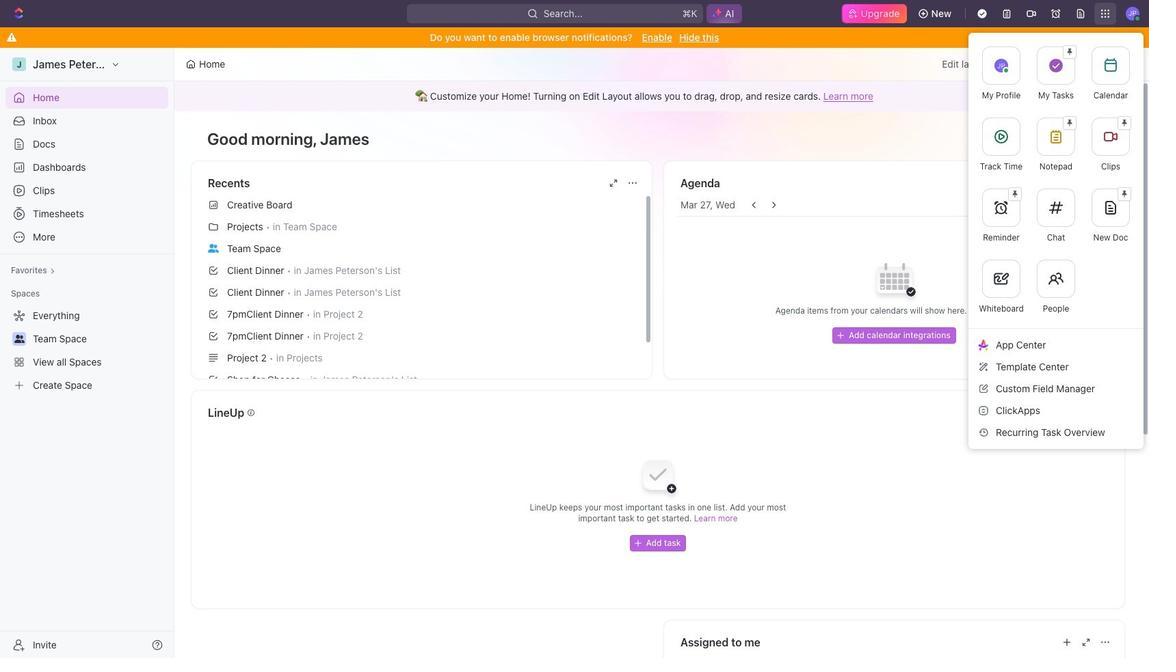 Task type: describe. For each thing, give the bounding box(es) containing it.
tree inside sidebar navigation
[[5, 305, 168, 397]]



Task type: vqa. For each thing, say whether or not it's contained in the screenshot.
to
no



Task type: locate. For each thing, give the bounding box(es) containing it.
alert
[[174, 81, 1142, 112]]

sidebar navigation
[[0, 48, 174, 659]]

tree
[[5, 305, 168, 397]]

user group image
[[208, 244, 219, 253]]



